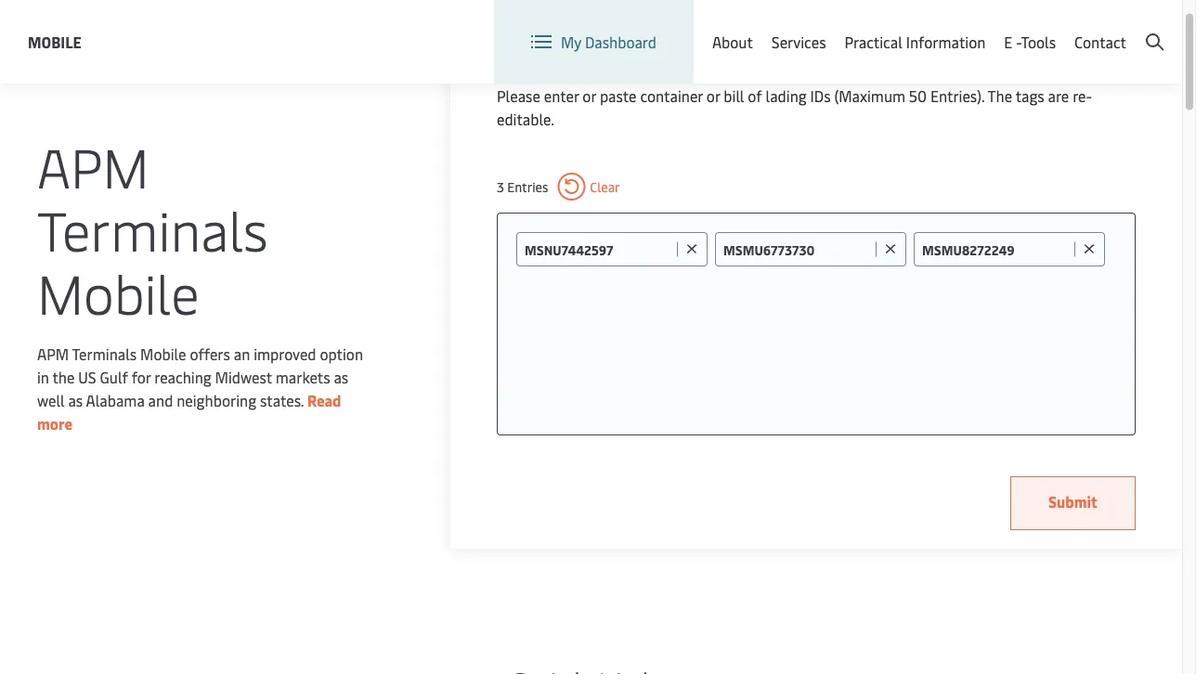Task type: vqa. For each thing, say whether or not it's contained in the screenshot.
Practical Information
yes



Task type: locate. For each thing, give the bounding box(es) containing it.
login
[[1014, 17, 1050, 37]]

tools
[[1021, 32, 1056, 52]]

practical information button
[[845, 0, 986, 84]]

well
[[37, 390, 65, 410]]

e -tools button
[[1004, 0, 1056, 84]]

e
[[1004, 32, 1012, 52]]

or right enter
[[583, 86, 596, 106]]

please enter or paste container or bill of lading ids (maximum 50 entries). the tags are re- editable.
[[497, 86, 1092, 130]]

my dashboard
[[561, 32, 656, 52]]

terminals inside "apm terminals mobile offers an improved option in the us gulf for reaching midwest markets as well as alabama and neighboring states."
[[72, 344, 137, 364]]

global
[[858, 17, 900, 37]]

0 vertical spatial terminals
[[37, 193, 268, 266]]

mobile inside "apm terminals mobile offers an improved option in the us gulf for reaching midwest markets as well as alabama and neighboring states."
[[140, 344, 186, 364]]

re-
[[1073, 86, 1092, 106]]

the
[[988, 86, 1012, 106]]

1 horizontal spatial or
[[707, 86, 720, 106]]

as
[[334, 367, 348, 387], [68, 390, 83, 410]]

or left bill
[[707, 86, 720, 106]]

services
[[772, 32, 826, 52]]

read
[[307, 390, 341, 410]]

account
[[1109, 17, 1164, 37]]

submit
[[1048, 492, 1098, 512]]

states.
[[260, 390, 304, 410]]

terminals for apm terminals mobile
[[37, 193, 268, 266]]

1 vertical spatial terminals
[[72, 344, 137, 364]]

mobile secondary image
[[35, 331, 360, 610]]

0 horizontal spatial as
[[68, 390, 83, 410]]

1 vertical spatial apm
[[37, 344, 69, 364]]

of
[[748, 86, 762, 106]]

0 vertical spatial apm
[[37, 130, 149, 202]]

1 horizontal spatial entered id text field
[[922, 241, 1070, 259]]

more
[[37, 414, 73, 434]]

mobile for apm terminals mobile offers an improved option in the us gulf for reaching midwest markets as well as alabama and neighboring states.
[[140, 344, 186, 364]]

as right well
[[68, 390, 83, 410]]

2 entered id text field from the left
[[922, 241, 1070, 259]]

lading
[[766, 86, 807, 106]]

1 vertical spatial mobile
[[37, 256, 199, 329]]

editable.
[[497, 110, 554, 130]]

apm
[[37, 130, 149, 202], [37, 344, 69, 364]]

as down option
[[334, 367, 348, 387]]

1 horizontal spatial as
[[334, 367, 348, 387]]

0 vertical spatial as
[[334, 367, 348, 387]]

global menu
[[858, 17, 942, 37]]

an
[[234, 344, 250, 364]]

improved
[[254, 344, 316, 364]]

us
[[78, 367, 96, 387]]

mobile for apm terminals mobile
[[37, 256, 199, 329]]

neighboring
[[177, 390, 256, 410]]

terminals
[[37, 193, 268, 266], [72, 344, 137, 364]]

about
[[712, 32, 753, 52]]

offers
[[190, 344, 230, 364]]

0 horizontal spatial or
[[583, 86, 596, 106]]

create
[[1063, 17, 1106, 37]]

mobile link
[[28, 30, 81, 53]]

2 vertical spatial mobile
[[140, 344, 186, 364]]

midwest
[[215, 367, 272, 387]]

gulf
[[100, 367, 128, 387]]

alabama
[[86, 390, 145, 410]]

mobile inside apm terminals mobile
[[37, 256, 199, 329]]

3 entries
[[497, 178, 548, 196]]

0 horizontal spatial entered id text field
[[723, 241, 871, 259]]

3
[[497, 178, 504, 196]]

2 apm from the top
[[37, 344, 69, 364]]

menu
[[904, 17, 942, 37]]

import
[[497, 40, 575, 75]]

mobile
[[28, 32, 81, 52], [37, 256, 199, 329], [140, 344, 186, 364]]

-
[[1016, 32, 1021, 52]]

apm for apm terminals mobile
[[37, 130, 149, 202]]

apm inside apm terminals mobile
[[37, 130, 149, 202]]

switch
[[693, 17, 737, 37]]

Entered ID text field
[[723, 241, 871, 259], [922, 241, 1070, 259]]

reaching
[[154, 367, 211, 387]]

apm for apm terminals mobile offers an improved option in the us gulf for reaching midwest markets as well as alabama and neighboring states.
[[37, 344, 69, 364]]

are
[[1048, 86, 1069, 106]]

option
[[320, 344, 363, 364]]

1 apm from the top
[[37, 130, 149, 202]]

about button
[[712, 0, 753, 84]]

switch location button
[[663, 17, 798, 37]]

apm inside "apm terminals mobile offers an improved option in the us gulf for reaching midwest markets as well as alabama and neighboring states."
[[37, 344, 69, 364]]

Entered ID text field
[[525, 241, 672, 259]]

or
[[583, 86, 596, 106], [707, 86, 720, 106]]



Task type: describe. For each thing, give the bounding box(es) containing it.
entries
[[507, 178, 548, 196]]

apm terminals mobile offers an improved option in the us gulf for reaching midwest markets as well as alabama and neighboring states.
[[37, 344, 363, 410]]

bill
[[724, 86, 744, 106]]

clear
[[590, 178, 620, 196]]

e -tools
[[1004, 32, 1056, 52]]

my
[[561, 32, 581, 52]]

enter
[[544, 86, 579, 106]]

contact button
[[1074, 0, 1126, 84]]

read more link
[[37, 390, 341, 434]]

location
[[741, 17, 798, 37]]

terminals for apm terminals mobile offers an improved option in the us gulf for reaching midwest markets as well as alabama and neighboring states.
[[72, 344, 137, 364]]

read more
[[37, 390, 341, 434]]

entries).
[[930, 86, 984, 106]]

clear button
[[557, 173, 620, 201]]

paste
[[600, 86, 637, 106]]

availability
[[581, 40, 702, 75]]

tags
[[1016, 86, 1044, 106]]

import availability
[[497, 40, 702, 75]]

my dashboard button
[[531, 0, 656, 84]]

login / create account link
[[979, 0, 1164, 55]]

dashboard
[[585, 32, 656, 52]]

1 vertical spatial as
[[68, 390, 83, 410]]

apm terminals mobile
[[37, 130, 268, 329]]

switch location
[[693, 17, 798, 37]]

for
[[132, 367, 151, 387]]

practical
[[845, 32, 902, 52]]

ids
[[810, 86, 831, 106]]

1 entered id text field from the left
[[723, 241, 871, 259]]

2 or from the left
[[707, 86, 720, 106]]

services button
[[772, 0, 826, 84]]

practical information
[[845, 32, 986, 52]]

login / create account
[[1014, 17, 1164, 37]]

container
[[640, 86, 703, 106]]

markets
[[276, 367, 330, 387]]

(maximum
[[834, 86, 905, 106]]

submit button
[[1010, 477, 1136, 531]]

in
[[37, 367, 49, 387]]

global menu button
[[817, 0, 961, 55]]

contact
[[1074, 32, 1126, 52]]

50
[[909, 86, 927, 106]]

/
[[1053, 17, 1059, 37]]

0 vertical spatial mobile
[[28, 32, 81, 52]]

and
[[148, 390, 173, 410]]

information
[[906, 32, 986, 52]]

1 or from the left
[[583, 86, 596, 106]]

please
[[497, 86, 540, 106]]

the
[[52, 367, 75, 387]]



